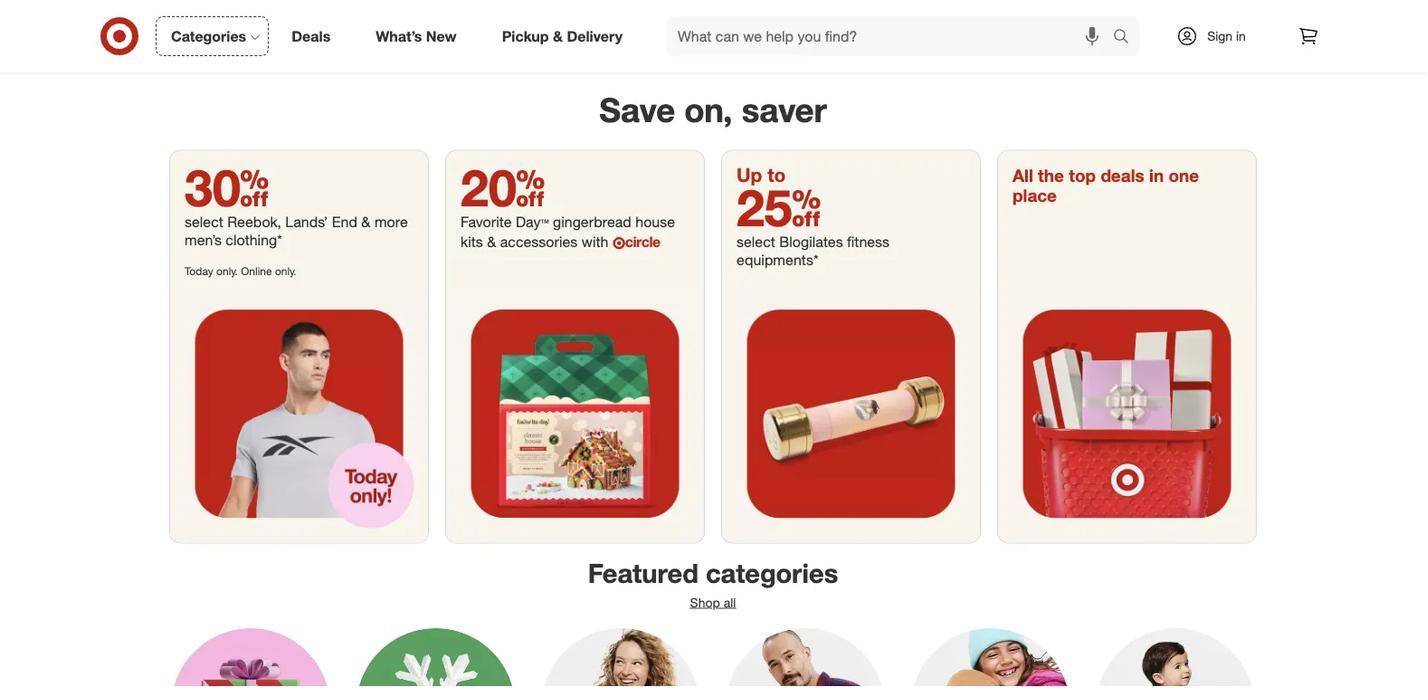 Task type: locate. For each thing, give the bounding box(es) containing it.
favorite
[[461, 214, 512, 231]]

gingerbread
[[553, 214, 632, 231]]

select up men's
[[185, 214, 224, 231]]

deals link
[[276, 16, 353, 56]]

circle
[[625, 233, 661, 251]]

& right pickup
[[553, 27, 563, 45]]

2 vertical spatial &
[[487, 233, 496, 251]]

1 horizontal spatial only.
[[275, 264, 297, 278]]

& right end
[[362, 214, 371, 231]]

what's new link
[[361, 16, 480, 56]]

up to
[[737, 164, 786, 187]]

30
[[185, 157, 269, 218]]

in
[[1237, 28, 1247, 44], [1150, 165, 1165, 186]]

pickup & delivery link
[[487, 16, 646, 56]]

1 horizontal spatial &
[[487, 233, 496, 251]]

the
[[1039, 165, 1065, 186]]

&
[[553, 27, 563, 45], [362, 214, 371, 231], [487, 233, 496, 251]]

1 horizontal spatial in
[[1237, 28, 1247, 44]]

select up equipments*
[[737, 233, 776, 251]]

on,
[[685, 90, 733, 130]]

1 vertical spatial in
[[1150, 165, 1165, 186]]

& right kits
[[487, 233, 496, 251]]

today
[[185, 264, 213, 278]]

gingerbread house kits & accessories with
[[461, 214, 675, 251]]

equipments*
[[737, 252, 819, 269]]

select
[[185, 214, 224, 231], [737, 233, 776, 251]]

select inside the select blogilates fitness equipments*
[[737, 233, 776, 251]]

men's
[[185, 232, 222, 249]]

place
[[1013, 186, 1057, 207]]

save
[[600, 90, 676, 130]]

0 horizontal spatial &
[[362, 214, 371, 231]]

0 horizontal spatial in
[[1150, 165, 1165, 186]]

deals
[[1101, 165, 1145, 186]]

accessories
[[500, 233, 578, 251]]

shop all link
[[690, 595, 736, 611]]

0 horizontal spatial only.
[[216, 264, 238, 278]]

1 vertical spatial &
[[362, 214, 371, 231]]

only. right today at the left of page
[[216, 264, 238, 278]]

0 vertical spatial select
[[185, 214, 224, 231]]

1 vertical spatial select
[[737, 233, 776, 251]]

in right sign
[[1237, 28, 1247, 44]]

in left one
[[1150, 165, 1165, 186]]

sign
[[1208, 28, 1233, 44]]

™
[[541, 214, 549, 231]]

search button
[[1105, 16, 1149, 60]]

only.
[[216, 264, 238, 278], [275, 264, 297, 278]]

only. right online
[[275, 264, 297, 278]]

0 horizontal spatial select
[[185, 214, 224, 231]]

What can we help you find? suggestions appear below search field
[[667, 16, 1118, 56]]

what's
[[376, 27, 422, 45]]

20
[[461, 157, 545, 218]]

categories link
[[156, 16, 269, 56]]

0 vertical spatial &
[[553, 27, 563, 45]]

1 horizontal spatial select
[[737, 233, 776, 251]]

2 only. from the left
[[275, 264, 297, 278]]

all the top deals in one place
[[1013, 165, 1200, 207]]

house
[[636, 214, 675, 231]]

clothing*
[[226, 232, 282, 249]]

more
[[375, 214, 408, 231]]

what's new
[[376, 27, 457, 45]]

with
[[582, 233, 609, 251]]

sign in link
[[1162, 16, 1275, 56]]

2 horizontal spatial &
[[553, 27, 563, 45]]

one
[[1169, 165, 1200, 186]]

featured
[[588, 558, 699, 590]]

kits
[[461, 233, 483, 251]]



Task type: vqa. For each thing, say whether or not it's contained in the screenshot.
"Select"
yes



Task type: describe. For each thing, give the bounding box(es) containing it.
to
[[768, 164, 786, 187]]

& inside gingerbread house kits & accessories with
[[487, 233, 496, 251]]

today only! image
[[170, 285, 428, 543]]

fitness
[[848, 233, 890, 251]]

all
[[1013, 165, 1034, 186]]

in inside all the top deals in one place
[[1150, 165, 1165, 186]]

end
[[332, 214, 358, 231]]

search
[[1105, 29, 1149, 47]]

top
[[1069, 165, 1096, 186]]

all the top deals in one place link
[[999, 151, 1257, 543]]

saver
[[742, 90, 827, 130]]

30 select reebok, lands' end & more men's clothing*
[[185, 157, 408, 249]]

deals
[[292, 27, 331, 45]]

all
[[724, 595, 736, 611]]

favorite day ™
[[461, 214, 549, 231]]

& inside "30 select reebok, lands' end & more men's clothing*"
[[362, 214, 371, 231]]

select blogilates fitness equipments*
[[737, 233, 890, 269]]

today only. online only.
[[185, 264, 297, 278]]

select inside "30 select reebok, lands' end & more men's clothing*"
[[185, 214, 224, 231]]

featured categories shop all
[[588, 558, 839, 611]]

shop
[[690, 595, 720, 611]]

up
[[737, 164, 763, 187]]

categories
[[706, 558, 839, 590]]

save on, saver
[[600, 90, 827, 130]]

sign in
[[1208, 28, 1247, 44]]

pickup & delivery
[[502, 27, 623, 45]]

online
[[241, 264, 272, 278]]

delivery
[[567, 27, 623, 45]]

new
[[426, 27, 457, 45]]

1 only. from the left
[[216, 264, 238, 278]]

pickup
[[502, 27, 549, 45]]

0 vertical spatial in
[[1237, 28, 1247, 44]]

blogilates
[[780, 233, 843, 251]]

categories
[[171, 27, 246, 45]]

day
[[516, 214, 541, 231]]

lands'
[[286, 214, 328, 231]]

reebok,
[[228, 214, 281, 231]]

25
[[737, 176, 822, 238]]



